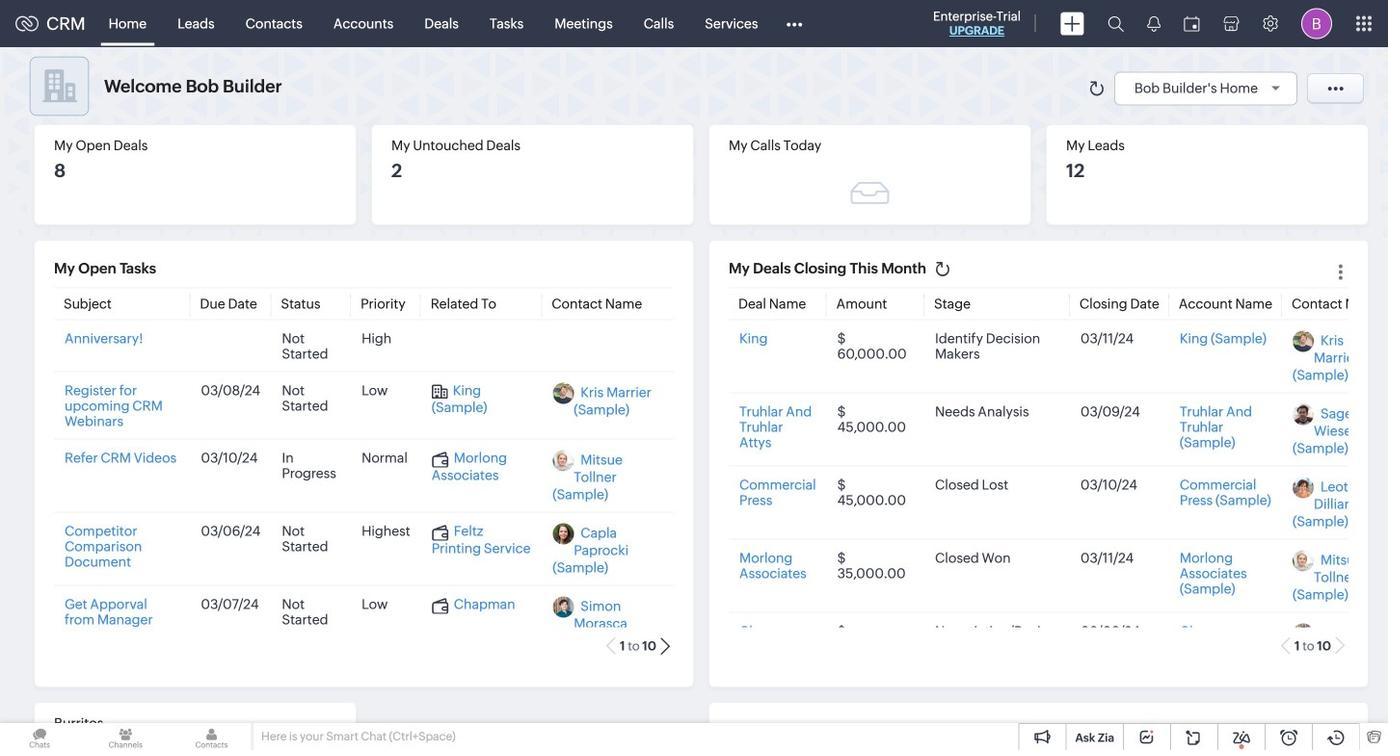 Task type: locate. For each thing, give the bounding box(es) containing it.
contacts image
[[172, 724, 251, 751]]

profile image
[[1301, 8, 1332, 39]]

channels image
[[86, 724, 165, 751]]

create menu element
[[1049, 0, 1096, 47]]

calendar image
[[1184, 16, 1200, 31]]

search element
[[1096, 0, 1136, 47]]



Task type: vqa. For each thing, say whether or not it's contained in the screenshot.
search element at top
yes



Task type: describe. For each thing, give the bounding box(es) containing it.
profile element
[[1290, 0, 1344, 47]]

signals element
[[1136, 0, 1172, 47]]

signals image
[[1147, 15, 1161, 32]]

search image
[[1108, 15, 1124, 32]]

logo image
[[15, 16, 39, 31]]

create menu image
[[1060, 12, 1084, 35]]

Other Modules field
[[774, 8, 815, 39]]

chats image
[[0, 724, 79, 751]]



